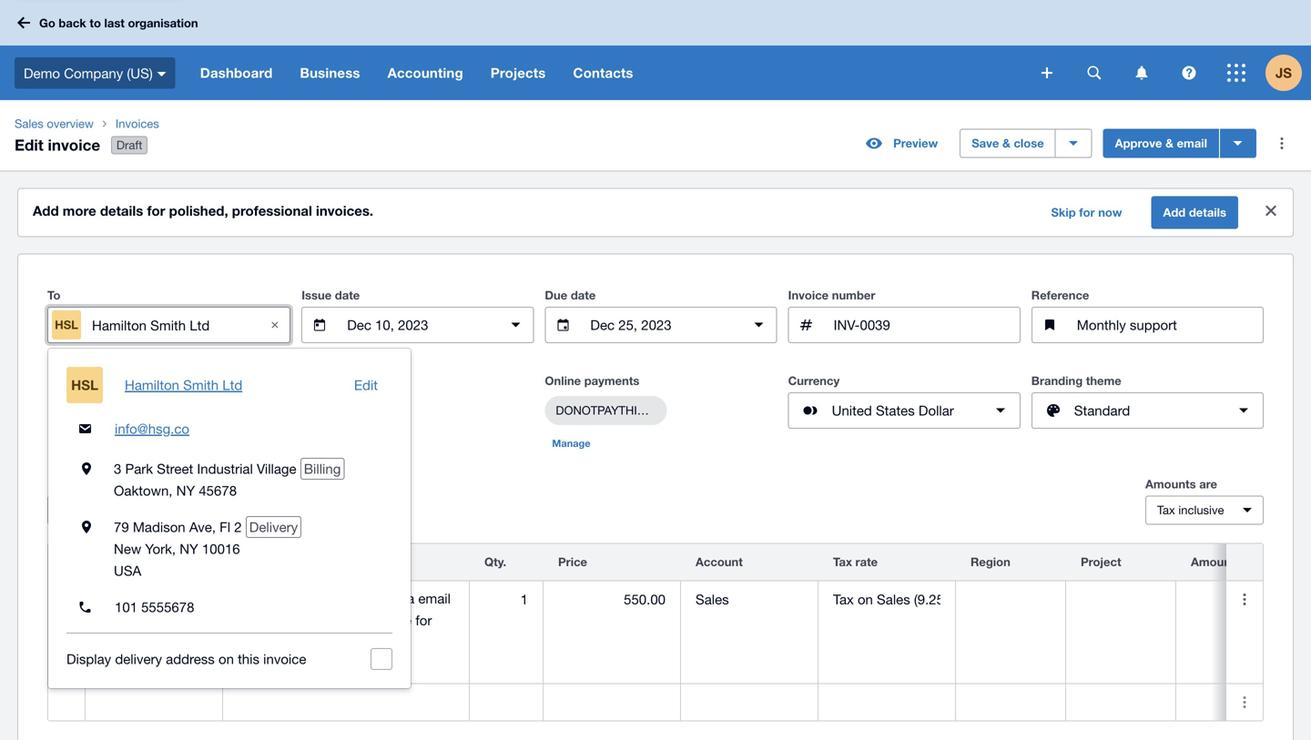 Task type: describe. For each thing, give the bounding box(es) containing it.
invoice number
[[788, 288, 876, 303]]

price
[[558, 555, 587, 569]]

ny inside 79 madison ave, fl 2 delivery new york, ny 10016 usa
[[180, 541, 198, 557]]

info@hsg.co
[[115, 421, 189, 437]]

edit for edit invoice
[[15, 136, 44, 154]]

1 horizontal spatial svg image
[[1088, 66, 1102, 80]]

Tax rate text field
[[819, 583, 955, 617]]

Description text field
[[223, 582, 469, 660]]

manage button
[[545, 433, 598, 455]]

inclusive
[[1179, 503, 1225, 517]]

preview
[[894, 136, 938, 150]]

svg image up approve on the top
[[1136, 66, 1148, 80]]

draft
[[116, 138, 142, 152]]

region
[[971, 555, 1011, 569]]

skip for now button
[[1041, 198, 1133, 227]]

add for add more details for polished, professional invoices.
[[33, 203, 59, 219]]

0 vertical spatial ltd
[[190, 317, 210, 333]]

1 vertical spatial invoice
[[263, 651, 306, 667]]

issue date
[[302, 288, 360, 303]]

none field tracking-categories-autocompleter
[[956, 582, 1066, 618]]

to
[[90, 16, 101, 30]]

skip for now
[[1052, 206, 1123, 220]]

projects
[[491, 65, 546, 81]]

online payments
[[545, 374, 640, 388]]

add details button
[[1152, 196, 1239, 229]]

fl
[[220, 519, 231, 535]]

project
[[1081, 555, 1122, 569]]

project-autocompleter text field
[[1067, 583, 1176, 617]]

united states dollar button
[[788, 393, 1021, 429]]

2
[[234, 519, 242, 535]]

more invoice options image
[[1264, 125, 1301, 162]]

1 horizontal spatial ltd
[[222, 377, 242, 393]]

email
[[1177, 136, 1208, 150]]

company
[[64, 65, 123, 81]]

tax inclusive button
[[1146, 496, 1264, 525]]

tracking-categories-autocompleter text field
[[956, 583, 1066, 617]]

more line item options image
[[1227, 582, 1263, 618]]

js
[[1276, 65, 1293, 81]]

contacts button
[[560, 46, 647, 100]]

more date options image for due date
[[741, 307, 777, 343]]

Due date text field
[[589, 308, 734, 343]]

industrial
[[197, 461, 253, 477]]

are
[[1200, 477, 1218, 492]]

oaktown,
[[114, 483, 173, 499]]

1 vertical spatial hsl
[[71, 377, 98, 394]]

amounts are
[[1146, 477, 1218, 492]]

standard button
[[1032, 393, 1264, 429]]

Reference text field
[[1076, 308, 1263, 343]]

online
[[545, 374, 581, 388]]

Inventory item text field
[[86, 686, 222, 720]]

none field inventory item
[[86, 685, 222, 721]]

1 vertical spatial smith
[[183, 377, 219, 393]]

Issue date text field
[[345, 308, 490, 343]]

manage
[[552, 438, 591, 450]]

contacts
[[573, 65, 634, 81]]

states
[[876, 403, 915, 419]]

price field for description text field
[[544, 686, 680, 720]]

add details
[[1164, 206, 1227, 220]]

show/hide fields
[[59, 503, 153, 517]]

1 vertical spatial hamilton
[[125, 377, 179, 393]]

more
[[63, 203, 96, 219]]

go back to last organisation
[[39, 16, 198, 30]]

due date
[[545, 288, 596, 303]]

number
[[832, 288, 876, 303]]

show/hide
[[59, 503, 119, 517]]

1 vertical spatial hamilton smith ltd
[[125, 377, 242, 393]]

demo company (us) button
[[0, 46, 186, 100]]

Description text field
[[223, 686, 469, 720]]

svg image left js
[[1228, 64, 1246, 82]]

amount
[[1191, 555, 1236, 569]]

79 madison ave, fl 2 delivery new york, ny 10016 usa
[[114, 519, 298, 579]]

this
[[238, 651, 260, 667]]

3 park street industrial village billing oaktown, ny 45678
[[114, 461, 341, 499]]

standard
[[1075, 403, 1131, 419]]

park
[[125, 461, 153, 477]]

0 vertical spatial invoice
[[48, 136, 100, 154]]

account
[[696, 555, 743, 569]]

2 horizontal spatial svg image
[[1183, 66, 1196, 80]]

back
[[59, 16, 86, 30]]

sales
[[15, 117, 44, 131]]

item
[[100, 555, 125, 569]]

0 vertical spatial smith
[[150, 317, 186, 333]]

approve & email button
[[1104, 129, 1220, 158]]

101 5555678
[[115, 599, 194, 615]]

svg image inside demo company (us) popup button
[[157, 72, 166, 76]]

business
[[300, 65, 360, 81]]

polished,
[[169, 203, 228, 219]]

details inside button
[[1189, 206, 1227, 220]]

close
[[1014, 136, 1044, 150]]

add for add last items
[[80, 362, 103, 376]]

101
[[115, 599, 138, 615]]

branding theme
[[1032, 374, 1122, 388]]

none field project-autocompleter
[[1067, 582, 1176, 618]]

invoice number element
[[788, 307, 1021, 343]]

svg image up close
[[1042, 67, 1053, 78]]

45678
[[199, 483, 237, 499]]

Invoice number text field
[[832, 308, 1020, 343]]

ave,
[[189, 519, 216, 535]]

info@hsg.co link
[[115, 421, 189, 437]]

reference
[[1032, 288, 1090, 303]]

amount field for more line item options image
[[1177, 583, 1312, 617]]

date for issue date
[[335, 288, 360, 303]]

close image inside add more details for polished, professional invoices. status
[[1253, 193, 1290, 229]]

accounting button
[[374, 46, 477, 100]]

amounts
[[1146, 477, 1196, 492]]

display delivery address on this invoice
[[66, 651, 306, 667]]

none field account
[[681, 582, 818, 618]]

79
[[114, 519, 129, 535]]

edit for edit
[[354, 377, 378, 393]]

3
[[114, 461, 121, 477]]

5555678
[[141, 599, 194, 615]]

Account text field
[[681, 583, 818, 617]]



Task type: locate. For each thing, give the bounding box(es) containing it.
issue
[[302, 288, 332, 303]]

Amount field
[[1177, 583, 1312, 617], [1177, 686, 1312, 720]]

1 horizontal spatial more date options image
[[741, 307, 777, 343]]

close image
[[1253, 193, 1290, 229], [257, 307, 293, 343]]

amount field for more line item options icon
[[1177, 686, 1312, 720]]

0 horizontal spatial tax
[[833, 555, 852, 569]]

edit button
[[340, 367, 393, 404]]

last left the items
[[106, 362, 126, 376]]

1 horizontal spatial details
[[1189, 206, 1227, 220]]

billing
[[304, 461, 341, 477]]

to
[[47, 288, 61, 303]]

1 quantity field from the top
[[470, 583, 543, 617]]

2 quantity field from the top
[[470, 686, 543, 720]]

add last items
[[80, 362, 161, 376]]

address
[[166, 651, 215, 667]]

2 & from the left
[[1166, 136, 1174, 150]]

1 vertical spatial ltd
[[222, 377, 242, 393]]

svg image
[[17, 17, 30, 29], [1088, 66, 1102, 80], [1183, 66, 1196, 80]]

add last items button
[[47, 354, 172, 384]]

york,
[[145, 541, 176, 557]]

invoice line item list element
[[47, 543, 1312, 722]]

1 horizontal spatial for
[[1080, 206, 1095, 220]]

0 horizontal spatial date
[[335, 288, 360, 303]]

dashboard link
[[186, 46, 286, 100]]

business button
[[286, 46, 374, 100]]

0 vertical spatial edit
[[15, 136, 44, 154]]

more date options image for issue date
[[498, 307, 534, 343]]

2 amount field from the top
[[1177, 686, 1312, 720]]

professional
[[232, 203, 312, 219]]

show/hide fields button
[[47, 496, 165, 525]]

demo
[[24, 65, 60, 81]]

dashboard
[[200, 65, 273, 81]]

1 vertical spatial price field
[[544, 686, 680, 720]]

0 vertical spatial last
[[104, 16, 125, 30]]

preview button
[[855, 129, 949, 158]]

0 vertical spatial hsl
[[55, 318, 78, 332]]

0 vertical spatial ny
[[176, 483, 195, 499]]

display
[[66, 651, 111, 667]]

add left more
[[33, 203, 59, 219]]

accounting
[[388, 65, 463, 81]]

tax rate
[[833, 555, 878, 569]]

description
[[238, 555, 303, 569]]

last right to
[[104, 16, 125, 30]]

None field
[[681, 582, 818, 618], [819, 582, 955, 618], [956, 582, 1066, 618], [1067, 582, 1176, 618], [86, 685, 222, 721]]

projects button
[[477, 46, 560, 100]]

1 vertical spatial ny
[[180, 541, 198, 557]]

2 date from the left
[[571, 288, 596, 303]]

0 horizontal spatial &
[[1003, 136, 1011, 150]]

edit inside button
[[354, 377, 378, 393]]

edit down 'sales'
[[15, 136, 44, 154]]

hamilton up add last items
[[92, 317, 147, 333]]

add more details for polished, professional invoices.
[[33, 203, 373, 219]]

1 vertical spatial last
[[106, 362, 126, 376]]

tax inside the 'invoice line item list' element
[[833, 555, 852, 569]]

edit
[[15, 136, 44, 154], [354, 377, 378, 393]]

date for due date
[[571, 288, 596, 303]]

& right save at the right top of page
[[1003, 136, 1011, 150]]

ltd up hamilton smith ltd "link"
[[190, 317, 210, 333]]

none field down region
[[956, 582, 1066, 618]]

for inside button
[[1080, 206, 1095, 220]]

add
[[33, 203, 59, 219], [1164, 206, 1186, 220], [80, 362, 103, 376]]

theme
[[1086, 374, 1122, 388]]

add right the now
[[1164, 206, 1186, 220]]

united
[[832, 403, 872, 419]]

edit down issue date text field
[[354, 377, 378, 393]]

hamilton down the items
[[125, 377, 179, 393]]

details down email
[[1189, 206, 1227, 220]]

items
[[130, 362, 161, 376]]

quantity field for price field for desktop/network support via email & phone.per month fixed fee for minimum 20 hours/month. text field
[[470, 583, 543, 617]]

js button
[[1266, 46, 1312, 100]]

tax inclusive
[[1158, 503, 1225, 517]]

dollar
[[919, 403, 954, 419]]

qty.
[[485, 555, 507, 569]]

10016
[[202, 541, 240, 557]]

smith up the items
[[150, 317, 186, 333]]

more line item options image
[[1227, 685, 1263, 721]]

0 horizontal spatial for
[[147, 203, 165, 219]]

0 horizontal spatial edit
[[15, 136, 44, 154]]

invoices.
[[316, 203, 373, 219]]

hamilton smith ltd link
[[125, 377, 242, 393]]

for left polished,
[[147, 203, 165, 219]]

0 horizontal spatial invoice
[[48, 136, 100, 154]]

0 vertical spatial hamilton
[[92, 317, 147, 333]]

skip
[[1052, 206, 1076, 220]]

0 vertical spatial tax
[[1158, 503, 1176, 517]]

none field down rate
[[819, 582, 955, 618]]

due
[[545, 288, 568, 303]]

tax down amounts
[[1158, 503, 1176, 517]]

0 horizontal spatial close image
[[257, 307, 293, 343]]

none field down project
[[1067, 582, 1176, 618]]

&
[[1003, 136, 1011, 150], [1166, 136, 1174, 150]]

quantity field for description text field's price field
[[470, 686, 543, 720]]

& left email
[[1166, 136, 1174, 150]]

0 vertical spatial amount field
[[1177, 583, 1312, 617]]

1 more date options image from the left
[[498, 307, 534, 343]]

demo company (us)
[[24, 65, 153, 81]]

1 vertical spatial amount field
[[1177, 686, 1312, 720]]

0 horizontal spatial ltd
[[190, 317, 210, 333]]

delivery
[[249, 519, 298, 535]]

0 vertical spatial close image
[[1253, 193, 1290, 229]]

smith up the info@hsg.co at the left of page
[[183, 377, 219, 393]]

for left the now
[[1080, 206, 1095, 220]]

go
[[39, 16, 55, 30]]

details right more
[[100, 203, 143, 219]]

ny down the ave,
[[180, 541, 198, 557]]

2 horizontal spatial add
[[1164, 206, 1186, 220]]

more line item options element
[[1227, 544, 1263, 581]]

0 vertical spatial quantity field
[[470, 583, 543, 617]]

ny inside 3 park street industrial village billing oaktown, ny 45678
[[176, 483, 195, 499]]

overview
[[47, 117, 94, 131]]

invoice
[[788, 288, 829, 303]]

on
[[219, 651, 234, 667]]

usa
[[114, 563, 141, 579]]

date right due
[[571, 288, 596, 303]]

0 horizontal spatial more date options image
[[498, 307, 534, 343]]

1 vertical spatial tax
[[833, 555, 852, 569]]

& for email
[[1166, 136, 1174, 150]]

ltd
[[190, 317, 210, 333], [222, 377, 242, 393]]

invoices link
[[108, 115, 184, 133]]

0 vertical spatial hamilton smith ltd
[[92, 317, 210, 333]]

Price field
[[544, 583, 680, 617], [544, 686, 680, 720]]

sales overview
[[15, 117, 94, 131]]

now
[[1099, 206, 1123, 220]]

1 amount field from the top
[[1177, 583, 1312, 617]]

none field down delivery
[[86, 685, 222, 721]]

street
[[157, 461, 193, 477]]

invoice right this
[[263, 651, 306, 667]]

banner containing dashboard
[[0, 0, 1312, 100]]

0 horizontal spatial svg image
[[17, 17, 30, 29]]

invoices
[[116, 117, 159, 131]]

none field down the 'account'
[[681, 582, 818, 618]]

1 horizontal spatial tax
[[1158, 503, 1176, 517]]

ltd up industrial
[[222, 377, 242, 393]]

more date options image
[[498, 307, 534, 343], [741, 307, 777, 343]]

last inside go back to last organisation link
[[104, 16, 125, 30]]

add for add details
[[1164, 206, 1186, 220]]

1 price field from the top
[[544, 583, 680, 617]]

invoice down overview
[[48, 136, 100, 154]]

tax for tax inclusive
[[1158, 503, 1176, 517]]

add more details for polished, professional invoices. status
[[18, 189, 1293, 236]]

hsl down to
[[55, 318, 78, 332]]

tax left rate
[[833, 555, 852, 569]]

tax inside popup button
[[1158, 503, 1176, 517]]

2 price field from the top
[[544, 686, 680, 720]]

& inside 'button'
[[1003, 136, 1011, 150]]

2 more date options image from the left
[[741, 307, 777, 343]]

price field for desktop/network support via email & phone.per month fixed fee for minimum 20 hours/month. text field
[[544, 583, 680, 617]]

date
[[335, 288, 360, 303], [571, 288, 596, 303]]

save
[[972, 136, 999, 150]]

Quantity field
[[470, 583, 543, 617], [470, 686, 543, 720]]

new
[[114, 541, 141, 557]]

1 vertical spatial edit
[[354, 377, 378, 393]]

& for close
[[1003, 136, 1011, 150]]

add left the items
[[80, 362, 103, 376]]

1 horizontal spatial edit
[[354, 377, 378, 393]]

save & close button
[[960, 129, 1056, 158]]

svg image
[[1228, 64, 1246, 82], [1136, 66, 1148, 80], [1042, 67, 1053, 78], [157, 72, 166, 76]]

currency
[[788, 374, 840, 388]]

1 & from the left
[[1003, 136, 1011, 150]]

0 horizontal spatial details
[[100, 203, 143, 219]]

banner
[[0, 0, 1312, 100]]

& inside button
[[1166, 136, 1174, 150]]

hsl down add last items
[[71, 377, 98, 394]]

tax for tax rate
[[833, 555, 852, 569]]

hamilton smith ltd down the items
[[125, 377, 242, 393]]

1 horizontal spatial invoice
[[263, 651, 306, 667]]

last inside add last items button
[[106, 362, 126, 376]]

hamilton smith ltd up the items
[[92, 317, 210, 333]]

1 horizontal spatial close image
[[1253, 193, 1290, 229]]

ny
[[176, 483, 195, 499], [180, 541, 198, 557]]

1 horizontal spatial add
[[80, 362, 103, 376]]

approve
[[1115, 136, 1163, 150]]

ny down street
[[176, 483, 195, 499]]

invoice
[[48, 136, 100, 154], [263, 651, 306, 667]]

svg image right (us)
[[157, 72, 166, 76]]

1 vertical spatial close image
[[257, 307, 293, 343]]

organisation
[[128, 16, 198, 30]]

sales overview link
[[7, 115, 101, 133]]

0 vertical spatial price field
[[544, 583, 680, 617]]

1 date from the left
[[335, 288, 360, 303]]

1 horizontal spatial date
[[571, 288, 596, 303]]

(us)
[[127, 65, 153, 81]]

none field tax rate
[[819, 582, 955, 618]]

1 horizontal spatial &
[[1166, 136, 1174, 150]]

fields
[[123, 503, 153, 517]]

go back to last organisation link
[[11, 7, 209, 39]]

svg image inside go back to last organisation link
[[17, 17, 30, 29]]

approve & email
[[1115, 136, 1208, 150]]

1 vertical spatial quantity field
[[470, 686, 543, 720]]

0 horizontal spatial add
[[33, 203, 59, 219]]

payments
[[585, 374, 640, 388]]

date right issue
[[335, 288, 360, 303]]



Task type: vqa. For each thing, say whether or not it's contained in the screenshot.
Ac
no



